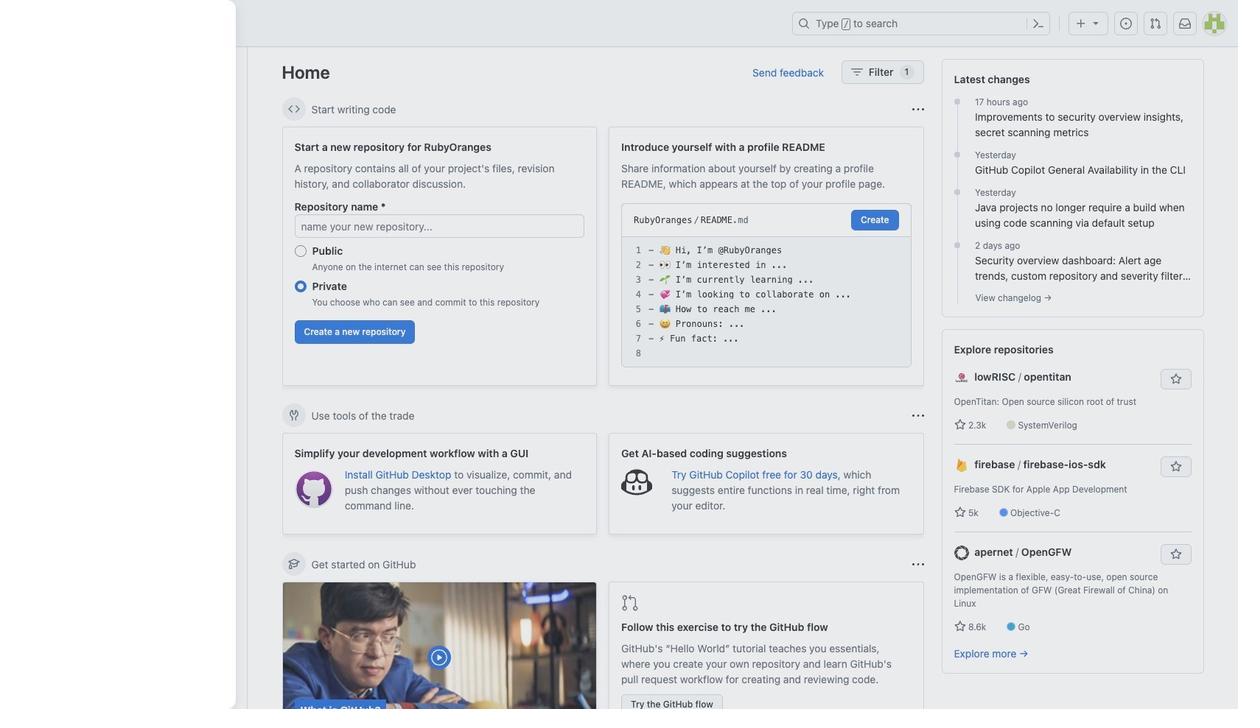 Task type: locate. For each thing, give the bounding box(es) containing it.
explore element
[[942, 59, 1204, 710]]

triangle down image
[[1090, 17, 1102, 29]]

dot fill image
[[951, 96, 963, 108], [951, 149, 963, 161], [951, 186, 963, 198]]

account element
[[0, 47, 248, 710]]

1 vertical spatial star image
[[954, 621, 966, 633]]

0 vertical spatial dot fill image
[[951, 96, 963, 108]]

2 vertical spatial dot fill image
[[951, 186, 963, 198]]

issue opened image
[[1120, 18, 1132, 29]]

plus image
[[1075, 18, 1087, 29]]

1 vertical spatial dot fill image
[[951, 149, 963, 161]]

1 star image from the top
[[954, 507, 966, 519]]

0 vertical spatial star image
[[954, 507, 966, 519]]

star image
[[954, 507, 966, 519], [954, 621, 966, 633]]



Task type: describe. For each thing, give the bounding box(es) containing it.
explore repositories navigation
[[942, 329, 1204, 674]]

2 dot fill image from the top
[[951, 149, 963, 161]]

star image
[[954, 419, 966, 431]]

notifications image
[[1179, 18, 1191, 29]]

1 dot fill image from the top
[[951, 96, 963, 108]]

dot fill image
[[951, 240, 963, 251]]

command palette image
[[1033, 18, 1044, 29]]

2 star image from the top
[[954, 621, 966, 633]]

3 dot fill image from the top
[[951, 186, 963, 198]]

git pull request image
[[1150, 18, 1161, 29]]



Task type: vqa. For each thing, say whether or not it's contained in the screenshot.
Github, within the Dialog
no



